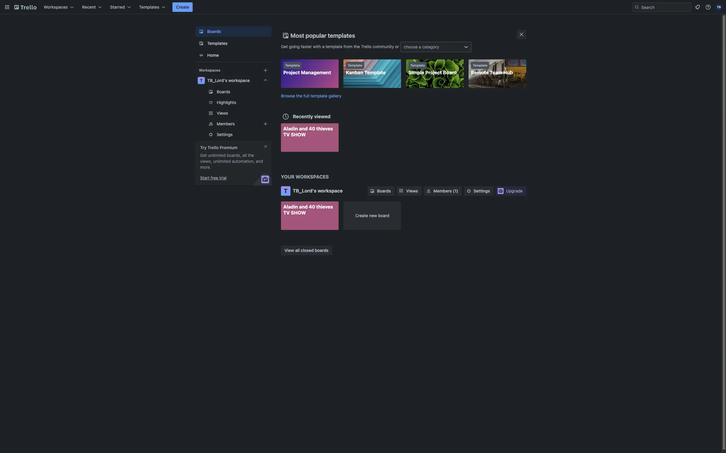 Task type: vqa. For each thing, say whether or not it's contained in the screenshot.
TV
yes



Task type: locate. For each thing, give the bounding box(es) containing it.
2 project from the left
[[426, 70, 442, 75]]

unlimited up 'views,'
[[208, 153, 226, 158]]

settings up premium
[[217, 132, 233, 137]]

create inside button
[[176, 4, 189, 10]]

0 vertical spatial thieves
[[317, 126, 333, 131]]

template simple project board
[[409, 63, 457, 75]]

board
[[444, 70, 457, 75]]

aladin and 40 thieves tv show
[[284, 126, 333, 137], [284, 204, 333, 216]]

2 sm image from the left
[[426, 188, 432, 194]]

1 vertical spatial template
[[311, 93, 328, 98]]

template remote team hub
[[471, 63, 513, 75]]

0 vertical spatial workspaces
[[44, 4, 68, 10]]

0 vertical spatial templates
[[139, 4, 160, 10]]

the right from at the left of the page
[[354, 44, 360, 49]]

0 horizontal spatial get
[[200, 153, 207, 158]]

0 vertical spatial show
[[291, 132, 306, 137]]

tb_lord's
[[207, 78, 228, 83], [293, 188, 317, 194]]

settings right (1)
[[474, 189, 491, 194]]

project
[[284, 70, 300, 75], [426, 70, 442, 75]]

1 horizontal spatial the
[[297, 93, 303, 98]]

management
[[301, 70, 332, 75]]

workspaces inside dropdown button
[[44, 4, 68, 10]]

1 vertical spatial aladin
[[284, 204, 298, 210]]

1 horizontal spatial workspace
[[318, 188, 343, 194]]

2 aladin and 40 thieves tv show link from the top
[[281, 202, 339, 230]]

1 horizontal spatial settings
[[474, 189, 491, 194]]

1 aladin and 40 thieves tv show from the top
[[284, 126, 333, 137]]

get up 'views,'
[[200, 153, 207, 158]]

template right full
[[311, 93, 328, 98]]

1 horizontal spatial templates
[[207, 41, 228, 46]]

tb_lord's workspace down workspaces
[[293, 188, 343, 194]]

the
[[354, 44, 360, 49], [297, 93, 303, 98], [248, 153, 254, 158]]

0 horizontal spatial the
[[248, 153, 254, 158]]

sm image right (1)
[[466, 188, 472, 194]]

remote
[[471, 70, 489, 75]]

trello left "community"
[[361, 44, 372, 49]]

settings link down the members link
[[196, 130, 272, 140]]

2 aladin from the top
[[284, 204, 298, 210]]

settings link
[[196, 130, 272, 140], [465, 187, 494, 196]]

closed
[[301, 248, 314, 253]]

template project management
[[284, 63, 332, 75]]

project up browse
[[284, 70, 300, 75]]

2 vertical spatial boards
[[377, 189, 391, 194]]

unlimited down boards, on the left top
[[213, 159, 231, 164]]

workspace
[[229, 78, 250, 83], [318, 188, 343, 194]]

all up 'automation,'
[[243, 153, 247, 158]]

0 vertical spatial all
[[243, 153, 247, 158]]

1 vertical spatial settings
[[474, 189, 491, 194]]

boards link up 'templates' 'link'
[[196, 26, 272, 37]]

unlimited
[[208, 153, 226, 158], [213, 159, 231, 164]]

template for project
[[285, 63, 300, 67]]

sm image
[[370, 188, 376, 194], [426, 188, 432, 194], [466, 188, 472, 194]]

tb_lord's workspace up highlights
[[207, 78, 250, 83]]

members
[[217, 121, 235, 126], [434, 189, 452, 194]]

0 vertical spatial boards link
[[196, 26, 272, 37]]

1 horizontal spatial sm image
[[426, 188, 432, 194]]

highlights link
[[196, 98, 272, 107]]

browse the full template gallery
[[281, 93, 342, 98]]

trial
[[220, 176, 227, 181]]

faster
[[301, 44, 312, 49]]

all
[[243, 153, 247, 158], [295, 248, 300, 253]]

0 vertical spatial settings
[[217, 132, 233, 137]]

0 horizontal spatial create
[[176, 4, 189, 10]]

1 vertical spatial show
[[291, 210, 306, 216]]

0 horizontal spatial tb_lord's workspace
[[207, 78, 250, 83]]

1 horizontal spatial members
[[434, 189, 452, 194]]

boards up board
[[377, 189, 391, 194]]

thieves
[[317, 126, 333, 131], [317, 204, 333, 210]]

templates right the 'starred' popup button
[[139, 4, 160, 10]]

0 vertical spatial create
[[176, 4, 189, 10]]

0 vertical spatial t
[[200, 78, 203, 83]]

0 horizontal spatial workspace
[[229, 78, 250, 83]]

1 vertical spatial tv
[[284, 210, 290, 216]]

1 horizontal spatial create
[[356, 213, 368, 218]]

boards link
[[196, 26, 272, 37], [196, 87, 272, 97], [368, 187, 395, 196]]

sm image inside settings link
[[466, 188, 472, 194]]

members down highlights
[[217, 121, 235, 126]]

tb_lord's down your workspaces
[[293, 188, 317, 194]]

templates link
[[196, 38, 272, 49]]

40
[[309, 126, 315, 131], [309, 204, 315, 210]]

the up 'automation,'
[[248, 153, 254, 158]]

sm image inside boards link
[[370, 188, 376, 194]]

aladin and 40 thieves tv show for first aladin and 40 thieves tv show link from the top
[[284, 126, 333, 137]]

0 vertical spatial template
[[326, 44, 343, 49]]

1 horizontal spatial workspaces
[[199, 68, 221, 73]]

1 horizontal spatial tb_lord's workspace
[[293, 188, 343, 194]]

t down your
[[284, 188, 288, 195]]

0 vertical spatial get
[[281, 44, 288, 49]]

1 vertical spatial tb_lord's
[[293, 188, 317, 194]]

1 vertical spatial aladin and 40 thieves tv show link
[[281, 202, 339, 230]]

0 vertical spatial aladin and 40 thieves tv show link
[[281, 123, 339, 152]]

template inside template simple project board
[[411, 63, 425, 67]]

template down templates
[[326, 44, 343, 49]]

0 horizontal spatial all
[[243, 153, 247, 158]]

0 vertical spatial aladin
[[284, 126, 298, 131]]

template kanban template
[[346, 63, 386, 75]]

create for create new board
[[356, 213, 368, 218]]

get left going at the top left of page
[[281, 44, 288, 49]]

2 vertical spatial and
[[299, 204, 308, 210]]

1 vertical spatial create
[[356, 213, 368, 218]]

1 vertical spatial tb_lord's workspace
[[293, 188, 343, 194]]

0 horizontal spatial templates
[[139, 4, 160, 10]]

get
[[281, 44, 288, 49], [200, 153, 207, 158]]

automation,
[[232, 159, 255, 164]]

tyler black (tylerblack44) image
[[716, 4, 723, 11]]

1 project from the left
[[284, 70, 300, 75]]

browse the full template gallery link
[[281, 93, 342, 98]]

0 horizontal spatial workspaces
[[44, 4, 68, 10]]

0 vertical spatial trello
[[361, 44, 372, 49]]

a
[[323, 44, 325, 49], [419, 44, 422, 49]]

0 vertical spatial the
[[354, 44, 360, 49]]

views
[[217, 111, 228, 116], [407, 189, 418, 194]]

tb_lord's workspace
[[207, 78, 250, 83], [293, 188, 343, 194]]

0 horizontal spatial settings
[[217, 132, 233, 137]]

aladin
[[284, 126, 298, 131], [284, 204, 298, 210]]

workspace up highlights link
[[229, 78, 250, 83]]

template right kanban
[[365, 70, 386, 75]]

tb_lord's up highlights
[[207, 78, 228, 83]]

2 vertical spatial boards link
[[368, 187, 395, 196]]

t down the home icon
[[200, 78, 203, 83]]

and
[[299, 126, 308, 131], [256, 159, 263, 164], [299, 204, 308, 210]]

1 horizontal spatial all
[[295, 248, 300, 253]]

settings for bottommost settings link
[[474, 189, 491, 194]]

sm image up "create new board"
[[370, 188, 376, 194]]

members left (1)
[[434, 189, 452, 194]]

0 vertical spatial tv
[[284, 132, 290, 137]]

1 sm image from the left
[[370, 188, 376, 194]]

workspaces
[[44, 4, 68, 10], [199, 68, 221, 73]]

1 vertical spatial the
[[297, 93, 303, 98]]

try
[[200, 145, 207, 150]]

0 vertical spatial views link
[[196, 109, 272, 118]]

a right choose
[[419, 44, 422, 49]]

1 vertical spatial boards
[[217, 89, 230, 94]]

1 vertical spatial get
[[200, 153, 207, 158]]

settings link right (1)
[[465, 187, 494, 196]]

0 vertical spatial aladin and 40 thieves tv show
[[284, 126, 333, 137]]

1 horizontal spatial views
[[407, 189, 418, 194]]

2 horizontal spatial sm image
[[466, 188, 472, 194]]

start
[[200, 176, 210, 181]]

0 vertical spatial and
[[299, 126, 308, 131]]

boards link up board
[[368, 187, 395, 196]]

boards
[[207, 29, 221, 34], [217, 89, 230, 94], [377, 189, 391, 194]]

1 vertical spatial all
[[295, 248, 300, 253]]

1 vertical spatial 40
[[309, 204, 315, 210]]

view all closed boards
[[285, 248, 329, 253]]

1 vertical spatial thieves
[[317, 204, 333, 210]]

workspace down workspaces
[[318, 188, 343, 194]]

aladin and 40 thieves tv show link
[[281, 123, 339, 152], [281, 202, 339, 230]]

views link
[[196, 109, 272, 118], [397, 187, 422, 196]]

1 vertical spatial boards link
[[196, 87, 272, 97]]

members (1)
[[434, 189, 459, 194]]

template down going at the top left of page
[[285, 63, 300, 67]]

create for create
[[176, 4, 189, 10]]

1 vertical spatial members
[[434, 189, 452, 194]]

1 vertical spatial trello
[[208, 145, 219, 150]]

1 horizontal spatial a
[[419, 44, 422, 49]]

try trello premium get unlimited boards, all the views, unlimited automation, and more.
[[200, 145, 263, 170]]

templates
[[139, 4, 160, 10], [207, 41, 228, 46]]

home image
[[198, 52, 205, 59]]

community
[[373, 44, 394, 49]]

boards up highlights
[[217, 89, 230, 94]]

template up kanban
[[348, 63, 363, 67]]

board
[[379, 213, 390, 218]]

the left full
[[297, 93, 303, 98]]

gallery
[[329, 93, 342, 98]]

2 aladin and 40 thieves tv show from the top
[[284, 204, 333, 216]]

1 vertical spatial views
[[407, 189, 418, 194]]

sm image left members (1) on the right
[[426, 188, 432, 194]]

boards link up highlights link
[[196, 87, 272, 97]]

templates
[[328, 32, 355, 39]]

0 vertical spatial boards
[[207, 29, 221, 34]]

boards right board image
[[207, 29, 221, 34]]

1 vertical spatial templates
[[207, 41, 228, 46]]

1 horizontal spatial get
[[281, 44, 288, 49]]

(1)
[[453, 189, 459, 194]]

0 horizontal spatial sm image
[[370, 188, 376, 194]]

tv
[[284, 132, 290, 137], [284, 210, 290, 216]]

simple
[[409, 70, 425, 75]]

0 vertical spatial 40
[[309, 126, 315, 131]]

search image
[[635, 5, 640, 10]]

create
[[176, 4, 189, 10], [356, 213, 368, 218]]

project left board
[[426, 70, 442, 75]]

3 sm image from the left
[[466, 188, 472, 194]]

template up simple
[[411, 63, 425, 67]]

0 horizontal spatial trello
[[208, 145, 219, 150]]

1 vertical spatial and
[[256, 159, 263, 164]]

1 vertical spatial aladin and 40 thieves tv show
[[284, 204, 333, 216]]

template board image
[[198, 40, 205, 47]]

or
[[395, 44, 399, 49]]

1 vertical spatial views link
[[397, 187, 422, 196]]

1 horizontal spatial project
[[426, 70, 442, 75]]

view
[[285, 248, 294, 253]]

templates up home
[[207, 41, 228, 46]]

0 vertical spatial tb_lord's
[[207, 78, 228, 83]]

0 horizontal spatial members
[[217, 121, 235, 126]]

views for "views" link to the right
[[407, 189, 418, 194]]

template inside template project management
[[285, 63, 300, 67]]

1 horizontal spatial settings link
[[465, 187, 494, 196]]

template inside template remote team hub
[[473, 63, 488, 67]]

0 horizontal spatial t
[[200, 78, 203, 83]]

show
[[291, 132, 306, 137], [291, 210, 306, 216]]

templates inside 'link'
[[207, 41, 228, 46]]

0 vertical spatial members
[[217, 121, 235, 126]]

boards link for views
[[368, 187, 395, 196]]

primary element
[[0, 0, 727, 14]]

get going faster with a template from the trello community or
[[281, 44, 401, 49]]

0 horizontal spatial views
[[217, 111, 228, 116]]

trello right try
[[208, 145, 219, 150]]

0 horizontal spatial project
[[284, 70, 300, 75]]

aladin and 40 thieves tv show for 2nd aladin and 40 thieves tv show link from the top of the page
[[284, 204, 333, 216]]

2 tv from the top
[[284, 210, 290, 216]]

project inside template project management
[[284, 70, 300, 75]]

a right with in the left of the page
[[323, 44, 325, 49]]

the inside try trello premium get unlimited boards, all the views, unlimited automation, and more.
[[248, 153, 254, 158]]

create button
[[173, 2, 193, 12]]

2 horizontal spatial the
[[354, 44, 360, 49]]

members link
[[196, 119, 278, 129]]

2 vertical spatial the
[[248, 153, 254, 158]]

all right view
[[295, 248, 300, 253]]

settings
[[217, 132, 233, 137], [474, 189, 491, 194]]

templates inside dropdown button
[[139, 4, 160, 10]]

t
[[200, 78, 203, 83], [284, 188, 288, 195]]

1 horizontal spatial t
[[284, 188, 288, 195]]

0 vertical spatial views
[[217, 111, 228, 116]]

choose
[[404, 44, 418, 49]]

template
[[326, 44, 343, 49], [311, 93, 328, 98]]

home
[[207, 53, 219, 58]]

template
[[285, 63, 300, 67], [348, 63, 363, 67], [411, 63, 425, 67], [473, 63, 488, 67], [365, 70, 386, 75]]

template up remote
[[473, 63, 488, 67]]

0 vertical spatial tb_lord's workspace
[[207, 78, 250, 83]]

0 horizontal spatial settings link
[[196, 130, 272, 140]]

get inside try trello premium get unlimited boards, all the views, unlimited automation, and more.
[[200, 153, 207, 158]]



Task type: describe. For each thing, give the bounding box(es) containing it.
the for try trello premium get unlimited boards, all the views, unlimited automation, and more.
[[248, 153, 254, 158]]

boards link for highlights
[[196, 87, 272, 97]]

upgrade button
[[496, 187, 527, 196]]

1 vertical spatial workspaces
[[199, 68, 221, 73]]

team
[[490, 70, 503, 75]]

0 vertical spatial settings link
[[196, 130, 272, 140]]

starred button
[[107, 2, 134, 12]]

view all closed boards button
[[281, 246, 332, 256]]

browse
[[281, 93, 295, 98]]

your workspaces
[[281, 174, 329, 180]]

members for members
[[217, 121, 235, 126]]

recently
[[293, 114, 313, 119]]

choose a category
[[404, 44, 440, 49]]

members for members (1)
[[434, 189, 452, 194]]

1 vertical spatial workspace
[[318, 188, 343, 194]]

0 horizontal spatial views link
[[196, 109, 272, 118]]

views for the leftmost "views" link
[[217, 111, 228, 116]]

sm image for boards
[[370, 188, 376, 194]]

boards
[[315, 248, 329, 253]]

from
[[344, 44, 353, 49]]

open information menu image
[[706, 4, 712, 10]]

template for remote
[[473, 63, 488, 67]]

full
[[304, 93, 310, 98]]

template for simple
[[411, 63, 425, 67]]

all inside try trello premium get unlimited boards, all the views, unlimited automation, and more.
[[243, 153, 247, 158]]

workspaces
[[296, 174, 329, 180]]

viewed
[[315, 114, 331, 119]]

home link
[[196, 50, 272, 61]]

views,
[[200, 159, 212, 164]]

project inside template simple project board
[[426, 70, 442, 75]]

premium
[[220, 145, 238, 150]]

the for get going faster with a template from the trello community or
[[354, 44, 360, 49]]

1 vertical spatial unlimited
[[213, 159, 231, 164]]

add image
[[262, 121, 269, 128]]

kanban
[[346, 70, 364, 75]]

2 thieves from the top
[[317, 204, 333, 210]]

recent button
[[79, 2, 105, 12]]

create new board
[[356, 213, 390, 218]]

1 show from the top
[[291, 132, 306, 137]]

highlights
[[217, 100, 236, 105]]

recent
[[82, 4, 96, 10]]

back to home image
[[14, 2, 37, 12]]

1 40 from the top
[[309, 126, 315, 131]]

0 vertical spatial workspace
[[229, 78, 250, 83]]

recently viewed
[[293, 114, 331, 119]]

templates button
[[136, 2, 169, 12]]

0 vertical spatial unlimited
[[208, 153, 226, 158]]

free
[[211, 176, 218, 181]]

more.
[[200, 165, 211, 170]]

1 vertical spatial t
[[284, 188, 288, 195]]

going
[[289, 44, 300, 49]]

popular
[[306, 32, 327, 39]]

new
[[370, 213, 377, 218]]

1 vertical spatial settings link
[[465, 187, 494, 196]]

0 horizontal spatial a
[[323, 44, 325, 49]]

and inside try trello premium get unlimited boards, all the views, unlimited automation, and more.
[[256, 159, 263, 164]]

your
[[281, 174, 295, 180]]

2 show from the top
[[291, 210, 306, 216]]

1 horizontal spatial views link
[[397, 187, 422, 196]]

start free trial button
[[200, 175, 227, 181]]

workspaces button
[[40, 2, 77, 12]]

all inside button
[[295, 248, 300, 253]]

boards for highlights
[[217, 89, 230, 94]]

with
[[313, 44, 321, 49]]

most
[[291, 32, 305, 39]]

trello inside try trello premium get unlimited boards, all the views, unlimited automation, and more.
[[208, 145, 219, 150]]

template for kanban
[[348, 63, 363, 67]]

Search field
[[640, 3, 692, 12]]

1 tv from the top
[[284, 132, 290, 137]]

settings for the top settings link
[[217, 132, 233, 137]]

start free trial
[[200, 176, 227, 181]]

0 notifications image
[[695, 4, 702, 11]]

hub
[[504, 70, 513, 75]]

create a workspace image
[[262, 67, 269, 74]]

category
[[423, 44, 440, 49]]

starred
[[110, 4, 125, 10]]

most popular templates
[[291, 32, 355, 39]]

boards,
[[227, 153, 242, 158]]

forward image
[[271, 121, 278, 128]]

1 aladin and 40 thieves tv show link from the top
[[281, 123, 339, 152]]

board image
[[198, 28, 205, 35]]

1 horizontal spatial trello
[[361, 44, 372, 49]]

2 40 from the top
[[309, 204, 315, 210]]

1 aladin from the top
[[284, 126, 298, 131]]

1 thieves from the top
[[317, 126, 333, 131]]

sm image for settings
[[466, 188, 472, 194]]

upgrade
[[507, 189, 523, 194]]

boards for views
[[377, 189, 391, 194]]

0 horizontal spatial tb_lord's
[[207, 78, 228, 83]]

1 horizontal spatial tb_lord's
[[293, 188, 317, 194]]



